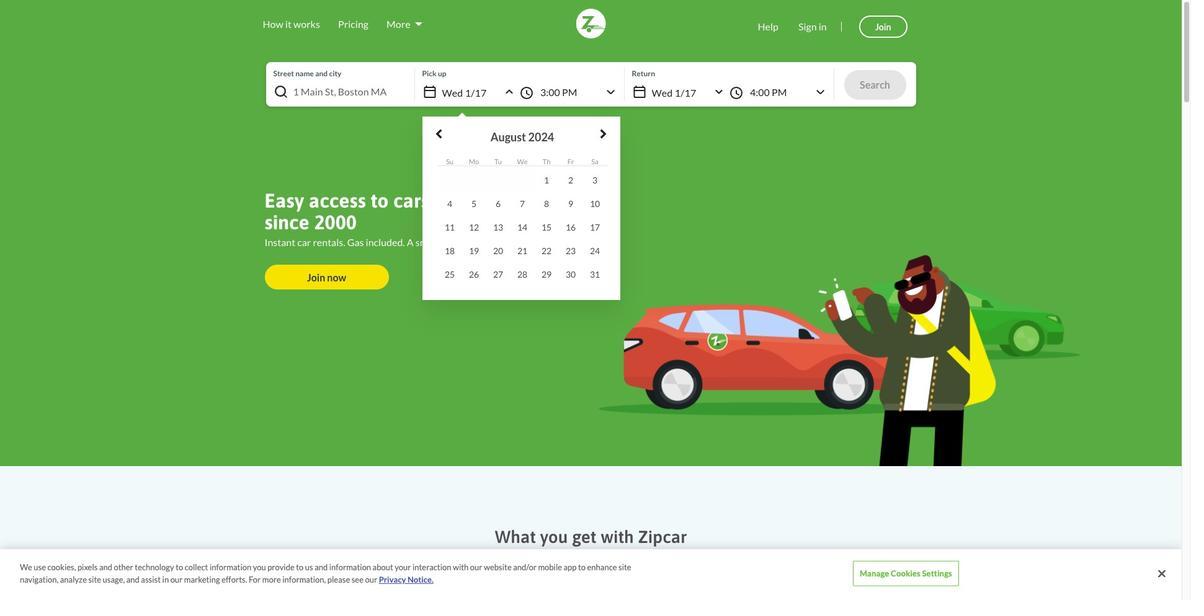 Task type: vqa. For each thing, say whether or not it's contained in the screenshot.


Task type: locate. For each thing, give the bounding box(es) containing it.
menu bar
[[255, 12, 425, 32]]

1 navigation from the left
[[0, 0, 1182, 48]]

city
[[329, 69, 342, 78]]

0 horizontal spatial we
[[20, 563, 32, 573]]

get inside easy access to cars on demand since 2000 instant car rentals. gas included. a smarter way to get around.
[[482, 237, 496, 248]]

privacy
[[379, 575, 406, 585]]

pm for 3:00 pm
[[562, 87, 577, 98]]

2 navigation from the left
[[255, 0, 917, 48]]

0 horizontal spatial pm
[[562, 87, 577, 98]]

you
[[540, 527, 568, 547], [602, 555, 620, 569], [253, 563, 266, 573]]

efforts.
[[222, 575, 247, 585]]

with left what
[[453, 563, 469, 573]]

1 horizontal spatial information
[[329, 563, 371, 573]]

in
[[819, 20, 827, 32], [162, 575, 169, 585]]

0 horizontal spatial in
[[162, 575, 169, 585]]

fr
[[568, 158, 574, 166]]

1 horizontal spatial join
[[875, 22, 891, 32]]

our
[[470, 563, 482, 573], [170, 575, 183, 585], [365, 575, 377, 585]]

12
[[469, 222, 479, 233]]

navigation
[[0, 0, 1182, 48], [255, 0, 917, 48]]

site down pixels at the left of page
[[88, 575, 101, 585]]

14 button
[[510, 216, 535, 239]]

0 vertical spatial join
[[875, 22, 891, 32]]

Date text field
[[442, 87, 502, 99]]

10
[[590, 199, 600, 209]]

join now link
[[265, 265, 389, 290]]

18 button
[[438, 239, 462, 263]]

privacy alert dialog
[[0, 550, 1182, 601]]

0 horizontal spatial you
[[253, 563, 266, 573]]

time outline image
[[729, 85, 744, 100]]

0 vertical spatial get
[[482, 237, 496, 248]]

11
[[445, 222, 455, 233]]

you up for
[[253, 563, 266, 573]]

works
[[293, 18, 320, 30]]

join now
[[307, 272, 346, 283]]

site right enhance
[[619, 563, 631, 573]]

1 horizontal spatial get
[[572, 527, 596, 547]]

1 horizontal spatial our
[[365, 575, 377, 585]]

calendar image
[[632, 84, 647, 99]]

27 button
[[486, 263, 510, 287]]

get up when
[[572, 527, 596, 547]]

search image
[[273, 84, 288, 99]]

more
[[262, 575, 281, 585]]

we left use
[[20, 563, 32, 573]]

23
[[566, 246, 576, 256]]

how
[[263, 18, 283, 30]]

us
[[305, 563, 313, 573]]

a
[[407, 237, 414, 248]]

10 button
[[583, 192, 607, 216]]

navigation,
[[20, 575, 58, 585]]

0 horizontal spatial information
[[210, 563, 251, 573]]

1 horizontal spatial we
[[517, 158, 528, 166]]

5 button
[[462, 192, 486, 216]]

17 button
[[583, 216, 607, 239]]

you up missing
[[540, 527, 568, 547]]

6 button
[[486, 192, 510, 216]]

around.
[[498, 237, 532, 248]]

way
[[452, 237, 469, 248]]

0 horizontal spatial with
[[453, 563, 469, 573]]

17
[[590, 222, 600, 233]]

privacy notice. link
[[379, 575, 434, 585]]

what
[[475, 555, 500, 569]]

website
[[484, 563, 512, 573]]

0 vertical spatial in
[[819, 20, 827, 32]]

0 horizontal spatial our
[[170, 575, 183, 585]]

6
[[496, 199, 501, 209]]

help
[[758, 20, 779, 32]]

information,
[[282, 575, 326, 585]]

it
[[285, 18, 292, 30]]

pm right "3:00"
[[562, 87, 577, 98]]

you inside we use cookies, pixels and other technology to collect information you provide to us and information about your interaction with our website and/or mobile app to enhance site navigation, analyze site usage, and assist in our marketing efforts. for more information, please see our
[[253, 563, 266, 573]]

0 vertical spatial we
[[517, 158, 528, 166]]

join for join
[[875, 22, 891, 32]]

2 pm from the left
[[772, 87, 787, 98]]

0 horizontal spatial join
[[307, 272, 325, 283]]

get down 13
[[482, 237, 496, 248]]

1 vertical spatial we
[[20, 563, 32, 573]]

sign in link
[[789, 20, 842, 32]]

in right assist
[[162, 575, 169, 585]]

9
[[568, 199, 573, 209]]

cookies
[[891, 569, 921, 579]]

join link
[[859, 16, 907, 38]]

see
[[352, 575, 364, 585]]

street name and city
[[273, 69, 342, 78]]

in right sign
[[819, 20, 827, 32]]

go
[[623, 555, 635, 569]]

pricing
[[338, 18, 369, 30]]

28 button
[[510, 263, 535, 287]]

2 horizontal spatial our
[[470, 563, 482, 573]]

(and what you're missing when you go with someone else.)
[[450, 555, 732, 569]]

25
[[445, 269, 455, 280]]

4:00 pm
[[750, 87, 787, 98]]

with
[[601, 527, 634, 547], [637, 555, 658, 569], [453, 563, 469, 573]]

1 horizontal spatial you
[[540, 527, 568, 547]]

with up go
[[601, 527, 634, 547]]

our left website
[[470, 563, 482, 573]]

privacy notice.
[[379, 575, 434, 585]]

2 information from the left
[[329, 563, 371, 573]]

1 horizontal spatial pm
[[772, 87, 787, 98]]

get
[[482, 237, 496, 248], [572, 527, 596, 547]]

information up see in the left bottom of the page
[[329, 563, 371, 573]]

pm right 4:00
[[772, 87, 787, 98]]

help link
[[748, 20, 789, 34]]

0 vertical spatial site
[[619, 563, 631, 573]]

time outline image
[[519, 85, 534, 100]]

you left go
[[602, 555, 620, 569]]

cookies,
[[47, 563, 76, 573]]

1 horizontal spatial in
[[819, 20, 827, 32]]

we
[[517, 158, 528, 166], [20, 563, 32, 573]]

street
[[273, 69, 294, 78]]

8 button
[[535, 192, 559, 216]]

information up efforts.
[[210, 563, 251, 573]]

missing
[[535, 555, 571, 569]]

we inside we use cookies, pixels and other technology to collect information you provide to us and information about your interaction with our website and/or mobile app to enhance site navigation, analyze site usage, and assist in our marketing efforts. for more information, please see our
[[20, 563, 32, 573]]

our down technology
[[170, 575, 183, 585]]

1 vertical spatial in
[[162, 575, 169, 585]]

now
[[327, 272, 346, 283]]

31
[[590, 269, 600, 280]]

26
[[469, 269, 479, 280]]

1 pm from the left
[[562, 87, 577, 98]]

menu bar containing how it works
[[255, 12, 425, 32]]

2 horizontal spatial you
[[602, 555, 620, 569]]

to left collect
[[176, 563, 183, 573]]

we right 'tu'
[[517, 158, 528, 166]]

0 horizontal spatial get
[[482, 237, 496, 248]]

27
[[493, 269, 503, 280]]

19 button
[[462, 239, 486, 263]]

1 vertical spatial site
[[88, 575, 101, 585]]

3 button
[[583, 169, 607, 192]]

how it works link
[[260, 12, 323, 32]]

join inside "link"
[[875, 22, 891, 32]]

to down 12
[[471, 237, 481, 248]]

1 vertical spatial join
[[307, 272, 325, 283]]

why zipcar image
[[0, 122, 1182, 466]]

our right see in the left bottom of the page
[[365, 575, 377, 585]]

what you get with zipcar
[[495, 527, 687, 547]]

20 button
[[486, 239, 510, 263]]

with right go
[[637, 555, 658, 569]]

13
[[493, 222, 503, 233]]

1 horizontal spatial site
[[619, 563, 631, 573]]

gas
[[347, 237, 364, 248]]



Task type: describe. For each thing, give the bounding box(es) containing it.
we for we use cookies, pixels and other technology to collect information you provide to us and information about your interaction with our website and/or mobile app to enhance site navigation, analyze site usage, and assist in our marketing efforts. for more information, please see our
[[20, 563, 32, 573]]

4:00
[[750, 87, 770, 98]]

1 button
[[535, 169, 559, 192]]

and/or
[[513, 563, 537, 573]]

2
[[568, 175, 573, 186]]

more
[[387, 18, 410, 30]]

19
[[469, 246, 479, 256]]

15
[[542, 222, 552, 233]]

sign
[[798, 20, 817, 32]]

manage cookies settings button
[[853, 561, 959, 587]]

30 button
[[559, 263, 583, 287]]

included.
[[366, 237, 405, 248]]

29 button
[[535, 263, 559, 287]]

4
[[447, 199, 452, 209]]

and up usage,
[[99, 563, 112, 573]]

31 button
[[583, 263, 607, 287]]

sign in
[[798, 20, 827, 32]]

2 button
[[559, 169, 583, 192]]

about
[[373, 563, 393, 573]]

to left "us"
[[296, 563, 304, 573]]

use
[[34, 563, 46, 573]]

more link
[[384, 12, 425, 32]]

join for join now
[[307, 272, 325, 283]]

and down other
[[126, 575, 140, 585]]

4 button
[[438, 192, 462, 216]]

15 button
[[535, 216, 559, 239]]

you're
[[502, 555, 533, 569]]

zipcar
[[638, 527, 687, 547]]

since
[[265, 211, 309, 234]]

8
[[544, 199, 549, 209]]

chevron down image
[[712, 84, 727, 99]]

(and
[[450, 555, 473, 569]]

mo
[[469, 158, 479, 166]]

with inside we use cookies, pixels and other technology to collect information you provide to us and information about your interaction with our website and/or mobile app to enhance site navigation, analyze site usage, and assist in our marketing efforts. for more information, please see our
[[453, 563, 469, 573]]

easy
[[265, 189, 304, 212]]

pm for 4:00 pm
[[772, 87, 787, 98]]

enhance
[[587, 563, 617, 573]]

to left cars
[[371, 189, 389, 212]]

22 button
[[535, 239, 559, 263]]

22
[[542, 246, 552, 256]]

provide
[[268, 563, 295, 573]]

in inside we use cookies, pixels and other technology to collect information you provide to us and information about your interaction with our website and/or mobile app to enhance site navigation, analyze site usage, and assist in our marketing efforts. for more information, please see our
[[162, 575, 169, 585]]

5
[[471, 199, 477, 209]]

settings
[[922, 569, 952, 579]]

car
[[297, 237, 311, 248]]

chevron up image
[[502, 84, 517, 99]]

august 2024
[[491, 130, 554, 144]]

24
[[590, 246, 600, 256]]

1 Main St, Boston MA text field
[[266, 84, 414, 99]]

august
[[491, 130, 526, 144]]

1
[[544, 175, 549, 186]]

marketing
[[184, 575, 220, 585]]

1 vertical spatial get
[[572, 527, 596, 547]]

we use cookies, pixels and other technology to collect information you provide to us and information about your interaction with our website and/or mobile app to enhance site navigation, analyze site usage, and assist in our marketing efforts. for more information, please see our
[[20, 563, 631, 585]]

0 horizontal spatial site
[[88, 575, 101, 585]]

and left city
[[315, 69, 328, 78]]

usage,
[[103, 575, 125, 585]]

smarter
[[416, 237, 450, 248]]

app
[[564, 563, 577, 573]]

th
[[543, 158, 551, 166]]

2 horizontal spatial with
[[637, 555, 658, 569]]

3
[[592, 175, 598, 186]]

technology
[[135, 563, 174, 573]]

to right the "app"
[[578, 563, 586, 573]]

and right "us"
[[315, 563, 328, 573]]

25 button
[[438, 263, 462, 287]]

pricing link
[[336, 12, 371, 32]]

7
[[520, 199, 525, 209]]

pick
[[422, 69, 437, 78]]

we for we
[[517, 158, 528, 166]]

18
[[445, 246, 455, 256]]

tu
[[494, 158, 502, 166]]

pick up
[[422, 69, 446, 78]]

23 button
[[559, 239, 583, 263]]

collect
[[185, 563, 208, 573]]

1 information from the left
[[210, 563, 251, 573]]

16 button
[[559, 216, 583, 239]]

20
[[493, 246, 503, 256]]

21 button
[[510, 239, 535, 263]]

pixels
[[78, 563, 98, 573]]

for
[[249, 575, 261, 585]]

3:00
[[540, 87, 560, 98]]

1 horizontal spatial with
[[601, 527, 634, 547]]

24 button
[[583, 239, 607, 263]]

9 button
[[559, 192, 583, 216]]

Date text field
[[652, 87, 712, 99]]

12 button
[[462, 216, 486, 239]]

name
[[295, 69, 314, 78]]

home image
[[576, 8, 606, 38]]

instant
[[265, 237, 295, 248]]

calendar image
[[422, 84, 437, 99]]

sa
[[591, 158, 599, 166]]

13 button
[[486, 216, 510, 239]]

on
[[434, 189, 456, 212]]

26 button
[[462, 263, 486, 287]]

notice.
[[408, 575, 434, 585]]



